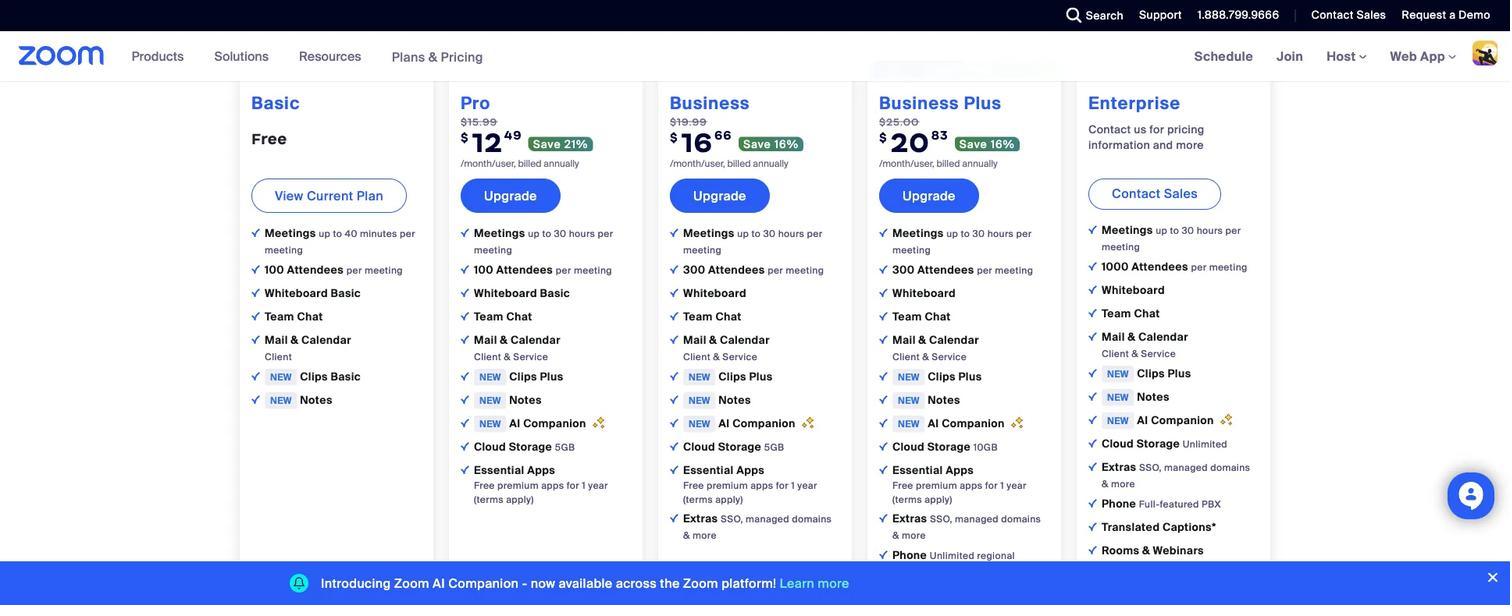 Task type: vqa. For each thing, say whether or not it's contained in the screenshot.
Starred
no



Task type: describe. For each thing, give the bounding box(es) containing it.
web
[[1390, 48, 1417, 64]]

web app
[[1390, 48, 1445, 64]]

new clips plus for pro
[[479, 370, 563, 384]]

profile picture image
[[1473, 41, 1498, 66]]

10gb
[[974, 442, 998, 454]]

2 horizontal spatial domains
[[1210, 462, 1250, 474]]

16
[[682, 125, 713, 159]]

sso, for cloud storage 5gb
[[721, 514, 743, 526]]

search button
[[1055, 0, 1128, 31]]

49
[[504, 128, 522, 143]]

unlimited inside cloud storage unlimited
[[1183, 439, 1228, 451]]

apply) for 16
[[715, 494, 743, 506]]

3 upgrade link from the left
[[879, 179, 979, 213]]

meetings navigation
[[1183, 31, 1510, 82]]

$ inside business plus $25.00 $ 20 83 save 16% /month/user, billed annually
[[879, 130, 888, 145]]

3 essential apps free premium apps for 1 year (terms apply) from the left
[[893, 464, 1027, 506]]

16% inside business plus $25.00 $ 20 83 save 16% /month/user, billed annually
[[991, 137, 1015, 151]]

full-
[[1139, 499, 1160, 511]]

minutes
[[360, 228, 397, 240]]

a
[[1449, 8, 1456, 22]]

100 for pro
[[474, 263, 493, 277]]

clips for enterprise
[[1137, 367, 1165, 381]]

notes for business
[[719, 393, 751, 408]]

and
[[1153, 138, 1173, 152]]

support
[[1139, 8, 1182, 22]]

zoom logo image
[[19, 46, 104, 66]]

client for business
[[683, 351, 711, 363]]

new notes for enterprise
[[1107, 390, 1170, 405]]

0 vertical spatial sales
[[1357, 8, 1386, 22]]

solutions
[[214, 48, 269, 64]]

join
[[1277, 48, 1303, 64]]

resources button
[[299, 31, 368, 81]]

new clips plus for enterprise
[[1107, 367, 1191, 381]]

attendees for pro
[[496, 263, 553, 277]]

new clips basic
[[270, 370, 361, 384]]

100 attendees per meeting for basic
[[265, 263, 403, 277]]

upgrade link for 16
[[670, 179, 770, 213]]

products
[[132, 48, 184, 64]]

best value
[[935, 64, 994, 76]]

pro $15.99 $ 12 49 save 21% /month/user, billed annually
[[461, 92, 588, 170]]

phone full-featured pbx
[[1102, 497, 1221, 512]]

up for basic
[[319, 228, 330, 240]]

request
[[1402, 8, 1446, 22]]

83
[[931, 128, 948, 143]]

& inside mail & calendar client
[[291, 333, 299, 348]]

upgrade for 16
[[693, 188, 746, 204]]

pricing
[[1167, 122, 1205, 137]]

1000
[[1102, 260, 1129, 274]]

2 zoom from the left
[[683, 576, 718, 592]]

business $19.99 $ 16 66 save 16% /month/user, billed annually
[[670, 92, 799, 170]]

5gb for 16
[[764, 442, 784, 454]]

outer image
[[1013, 17, 1027, 30]]

2 horizontal spatial sso, managed domains & more
[[1102, 462, 1250, 491]]

1000 attendees per meeting
[[1102, 260, 1248, 274]]

-
[[522, 576, 527, 592]]

2 horizontal spatial extras
[[1102, 461, 1139, 475]]

value
[[962, 64, 994, 76]]

apply) for 12
[[506, 494, 534, 506]]

introducing
[[321, 576, 391, 592]]

learn more link
[[780, 576, 849, 592]]

ai for enterprise
[[1137, 414, 1148, 428]]

us
[[1134, 122, 1147, 137]]

cloud storage unlimited
[[1102, 437, 1228, 452]]

request a demo
[[1402, 8, 1491, 22]]

up inside the annually save up to 21%
[[413, 17, 429, 31]]

annually for 16
[[753, 158, 788, 170]]

introducing zoom ai companion - now available across the zoom platform! learn more
[[321, 576, 849, 592]]

plan
[[357, 188, 383, 204]]

resources
[[299, 48, 361, 64]]

unlimited inside phone unlimited regional
[[930, 550, 975, 562]]

sso, managed domains & more for cloud storage 10gb
[[893, 514, 1041, 542]]

1 zoom from the left
[[394, 576, 429, 592]]

3 apps from the left
[[946, 464, 974, 478]]

available
[[559, 576, 613, 592]]

products button
[[132, 31, 191, 81]]

monthly
[[216, 15, 267, 32]]

save inside the annually save up to 21%
[[382, 17, 410, 31]]

per inside 1000 attendees per meeting
[[1191, 261, 1207, 274]]

per inside 'up to 40 minutes per meeting'
[[400, 228, 415, 240]]

domains for cloud storage 5gb
[[792, 514, 832, 526]]

$15.99
[[461, 115, 498, 128]]

2 vertical spatial contact
[[1112, 185, 1161, 202]]

mail & calendar client & service for business
[[683, 333, 770, 363]]

cloud storage 10gb
[[893, 440, 998, 455]]

service for pro
[[513, 351, 548, 363]]

$25.00
[[879, 115, 919, 128]]

more inside enterprise contact us for pricing information and more
[[1176, 138, 1204, 152]]

/month/user, inside business plus $25.00 $ 20 83 save 16% /month/user, billed annually
[[879, 158, 934, 170]]

phone unlimited regional
[[893, 549, 1015, 563]]

information
[[1089, 138, 1150, 152]]

team for basic
[[265, 310, 294, 324]]

include image for 300
[[879, 229, 888, 237]]

call
[[1135, 16, 1156, 31]]

mail for pro
[[474, 333, 497, 348]]

apps for 12
[[527, 464, 555, 478]]

0 vertical spatial contact
[[1311, 8, 1354, 22]]

billed for 16
[[727, 158, 751, 170]]

call from
[[1135, 16, 1185, 31]]

whiteboard for cloud storage 10gb
[[893, 286, 956, 301]]

(terms for 12
[[474, 494, 504, 506]]

save inside business plus $25.00 $ 20 83 save 16% /month/user, billed annually
[[959, 137, 987, 151]]

banner containing products
[[0, 31, 1510, 82]]

regional
[[977, 550, 1015, 562]]

include image for 100
[[461, 229, 469, 237]]

chat for pro
[[506, 310, 532, 324]]

mail & calendar client
[[265, 333, 351, 363]]

platform!
[[722, 576, 776, 592]]

3 year from the left
[[1007, 480, 1027, 492]]

client for pro
[[474, 351, 501, 363]]

hours for enterprise
[[1197, 225, 1223, 237]]

app
[[1420, 48, 1445, 64]]

plans
[[392, 49, 425, 65]]

premium for 16
[[707, 480, 748, 492]]

new ai companion for enterprise
[[1107, 414, 1217, 428]]

sso, managed domains & more for cloud storage 5gb
[[683, 514, 832, 542]]

captions*
[[1163, 521, 1216, 535]]

service for enterprise
[[1141, 348, 1176, 360]]

40
[[345, 228, 357, 240]]

team for business
[[683, 310, 713, 324]]

300 attendees per meeting for cloud storage 10gb
[[893, 263, 1033, 277]]

enterprise contact us for pricing information and more
[[1089, 92, 1205, 152]]

clips for business
[[719, 370, 746, 384]]

storage for pro
[[509, 440, 552, 455]]

$19.99
[[670, 115, 707, 128]]

across
[[616, 576, 657, 592]]

solutions button
[[214, 31, 276, 81]]

100 attendees per meeting for pro
[[474, 263, 612, 277]]

ai for business
[[719, 417, 730, 431]]

plus for business
[[749, 370, 773, 384]]

mail for basic
[[265, 333, 288, 348]]

schedule
[[1194, 48, 1253, 64]]

product information navigation
[[120, 31, 495, 82]]

learn
[[780, 576, 815, 592]]

mail for enterprise
[[1102, 330, 1125, 345]]

16% inside business $19.99 $ 16 66 save 16% /month/user, billed annually
[[775, 137, 799, 151]]

mail & calendar client & service for enterprise
[[1102, 330, 1188, 360]]

current
[[307, 188, 353, 204]]

team chat for pro
[[474, 310, 532, 324]]

chat for enterprise
[[1134, 307, 1160, 321]]

extras for cloud storage 5gb
[[683, 512, 721, 527]]

300 for cloud storage 5gb
[[683, 263, 705, 277]]

schedule link
[[1183, 31, 1265, 81]]

view current plan
[[275, 188, 383, 204]]

view
[[275, 188, 304, 204]]

companion for enterprise
[[1151, 414, 1214, 428]]

21% inside pro $15.99 $ 12 49 save 21% /month/user, billed annually
[[564, 137, 588, 151]]

extras for cloud storage 10gb
[[893, 512, 930, 527]]

mail for business
[[683, 333, 706, 348]]

1.888.799.9666
[[1198, 8, 1279, 22]]

best
[[935, 64, 960, 76]]

to for business
[[752, 228, 761, 240]]

100 for basic
[[265, 263, 284, 277]]

to for enterprise
[[1170, 225, 1179, 237]]

client for enterprise
[[1102, 348, 1129, 360]]

up to 30 hours per meeting for enterprise
[[1102, 225, 1241, 253]]

include image for 1000
[[1089, 226, 1097, 234]]

meetings for basic
[[265, 226, 319, 241]]

host button
[[1327, 48, 1367, 64]]

up to 30 hours per meeting for pro
[[474, 228, 613, 256]]

1 for 16
[[791, 480, 795, 492]]

featured
[[1160, 499, 1199, 511]]

clips for basic
[[300, 370, 328, 384]]

up for pro
[[528, 228, 540, 240]]

team for pro
[[474, 310, 504, 324]]

calendar for enterprise
[[1138, 330, 1188, 345]]

pbx
[[1202, 499, 1221, 511]]

3 (terms from the left
[[893, 494, 922, 506]]

view current plan link
[[251, 179, 407, 213]]

translated captions*
[[1102, 521, 1216, 535]]

from
[[1159, 16, 1185, 31]]

webinars
[[1153, 544, 1204, 559]]

new notes for pro
[[479, 393, 542, 408]]

annually
[[320, 15, 374, 32]]

whiteboard basic for pro
[[474, 286, 570, 301]]

billed for 12
[[518, 158, 541, 170]]

domains for cloud storage 10gb
[[1001, 514, 1041, 526]]

plans & pricing
[[392, 49, 483, 65]]

whiteboard basic for basic
[[265, 286, 361, 301]]

300 for cloud storage 10gb
[[893, 263, 915, 277]]

business plus $25.00 $ 20 83 save 16% /month/user, billed annually
[[879, 92, 1015, 170]]



Task type: locate. For each thing, give the bounding box(es) containing it.
mail inside mail & calendar client
[[265, 333, 288, 348]]

1 horizontal spatial contact sales
[[1311, 8, 1386, 22]]

upgrade link down the 20
[[879, 179, 979, 213]]

16% right 66
[[775, 137, 799, 151]]

support link
[[1128, 0, 1186, 31], [1139, 8, 1182, 22]]

1 vertical spatial 21%
[[564, 137, 588, 151]]

sso, down cloud storage unlimited
[[1139, 462, 1162, 474]]

1 horizontal spatial apps
[[736, 464, 765, 478]]

ok image
[[879, 265, 888, 274], [1089, 286, 1097, 294], [879, 289, 888, 297], [1089, 309, 1097, 318], [251, 312, 260, 321], [461, 312, 469, 321], [251, 336, 260, 344], [1089, 369, 1097, 378], [251, 372, 260, 381], [251, 396, 260, 404], [461, 419, 469, 428], [670, 419, 679, 428], [1089, 546, 1097, 555], [879, 551, 888, 560]]

rooms
[[1102, 544, 1140, 559]]

save inside business $19.99 $ 16 66 save 16% /month/user, billed annually
[[743, 137, 771, 151]]

0 horizontal spatial phone
[[893, 549, 927, 563]]

annually right 16 at the left
[[753, 158, 788, 170]]

billed inside business plus $25.00 $ 20 83 save 16% /month/user, billed annually
[[937, 158, 960, 170]]

team chat
[[1102, 307, 1160, 321], [265, 310, 323, 324], [474, 310, 532, 324], [683, 310, 742, 324], [893, 310, 951, 324]]

1 whiteboard basic from the left
[[265, 286, 361, 301]]

1 horizontal spatial 300 attendees per meeting
[[893, 263, 1033, 277]]

2 essential apps free premium apps for 1 year (terms apply) from the left
[[683, 464, 817, 506]]

service
[[1141, 348, 1176, 360], [513, 351, 548, 363], [723, 351, 758, 363], [932, 351, 967, 363]]

cloud storage 5gb for 12
[[474, 440, 575, 455]]

1 16% from the left
[[775, 137, 799, 151]]

0 horizontal spatial $
[[461, 130, 469, 145]]

1 horizontal spatial sso, managed domains & more
[[893, 514, 1041, 542]]

3 essential from the left
[[893, 464, 943, 478]]

0 horizontal spatial 21%
[[449, 17, 472, 31]]

/month/user, down $25.00
[[879, 158, 934, 170]]

1 horizontal spatial domains
[[1001, 514, 1041, 526]]

1 horizontal spatial 300
[[893, 263, 915, 277]]

cloud
[[1102, 437, 1134, 452], [474, 440, 506, 455], [683, 440, 715, 455], [893, 440, 925, 455]]

2 business from the left
[[879, 92, 959, 114]]

the
[[660, 576, 680, 592]]

team
[[1102, 307, 1131, 321], [265, 310, 294, 324], [474, 310, 504, 324], [683, 310, 713, 324], [893, 310, 922, 324]]

upgrade for 12
[[484, 188, 537, 204]]

1 5gb from the left
[[555, 442, 575, 454]]

/month/user,
[[461, 158, 516, 170], [670, 158, 725, 170], [879, 158, 934, 170]]

$ down $15.99
[[461, 130, 469, 145]]

cloud for enterprise
[[1102, 437, 1134, 452]]

hours for pro
[[569, 228, 595, 240]]

0 horizontal spatial year
[[588, 480, 608, 492]]

mail & calendar client & service for pro
[[474, 333, 561, 363]]

notes for basic
[[300, 393, 332, 408]]

1 100 from the left
[[265, 263, 284, 277]]

sso, managed domains & more up phone unlimited regional
[[893, 514, 1041, 542]]

meeting inside 1000 attendees per meeting
[[1209, 261, 1248, 274]]

/month/user, down 49
[[461, 158, 516, 170]]

per
[[1226, 225, 1241, 237], [400, 228, 415, 240], [598, 228, 613, 240], [807, 228, 823, 240], [1016, 228, 1032, 240], [1191, 261, 1207, 274], [346, 265, 362, 277], [556, 265, 571, 277], [768, 265, 783, 277], [977, 265, 993, 277]]

0 horizontal spatial 5gb
[[555, 442, 575, 454]]

1 horizontal spatial 100 attendees per meeting
[[474, 263, 612, 277]]

essential for 12
[[474, 464, 524, 478]]

upgrade down 12
[[484, 188, 537, 204]]

2 horizontal spatial upgrade link
[[879, 179, 979, 213]]

sales down the and
[[1164, 185, 1198, 202]]

pro
[[461, 92, 490, 114]]

new clips plus for business
[[689, 370, 773, 384]]

$ inside business $19.99 $ 16 66 save 16% /month/user, billed annually
[[670, 130, 678, 145]]

sales up the host dropdown button
[[1357, 8, 1386, 22]]

3 apply) from the left
[[925, 494, 952, 506]]

to inside the annually save up to 21%
[[431, 17, 447, 31]]

banner
[[0, 31, 1510, 82]]

new ai companion for business
[[689, 417, 798, 431]]

1 vertical spatial sales
[[1164, 185, 1198, 202]]

2 apps from the left
[[751, 480, 773, 492]]

0 horizontal spatial apps
[[541, 480, 564, 492]]

0 horizontal spatial apply)
[[506, 494, 534, 506]]

join link
[[1265, 31, 1315, 81]]

billed down the '83'
[[937, 158, 960, 170]]

up to 30 hours per meeting
[[1102, 225, 1241, 253], [474, 228, 613, 256], [683, 228, 823, 256], [893, 228, 1032, 256]]

0 horizontal spatial 300 attendees per meeting
[[683, 263, 824, 277]]

$ down $25.00
[[879, 130, 888, 145]]

16% right the '83'
[[991, 137, 1015, 151]]

upgrade
[[484, 188, 537, 204], [693, 188, 746, 204], [903, 188, 956, 204]]

30 for pro
[[554, 228, 566, 240]]

12
[[472, 125, 503, 159]]

1 horizontal spatial sales
[[1357, 8, 1386, 22]]

billed inside business $19.99 $ 16 66 save 16% /month/user, billed annually
[[727, 158, 751, 170]]

contact up the host at the top right of page
[[1311, 8, 1354, 22]]

3 premium from the left
[[916, 480, 957, 492]]

unlimited left the regional
[[930, 550, 975, 562]]

calendar for pro
[[511, 333, 561, 348]]

include image
[[251, 229, 260, 237], [670, 229, 679, 237], [461, 466, 469, 475], [670, 466, 679, 475]]

& inside the product information navigation
[[428, 49, 438, 65]]

1 300 attendees per meeting from the left
[[683, 263, 824, 277]]

1 horizontal spatial 21%
[[564, 137, 588, 151]]

/month/user, inside pro $15.99 $ 12 49 save 21% /month/user, billed annually
[[461, 158, 516, 170]]

0 horizontal spatial whiteboard basic
[[265, 286, 361, 301]]

plus inside business plus $25.00 $ 20 83 save 16% /month/user, billed annually
[[964, 92, 1002, 114]]

save right the '83'
[[959, 137, 987, 151]]

$ for 16
[[670, 130, 678, 145]]

0 horizontal spatial zoom
[[394, 576, 429, 592]]

1 horizontal spatial apply)
[[715, 494, 743, 506]]

apps for 16
[[751, 480, 773, 492]]

1 horizontal spatial unlimited
[[1183, 439, 1228, 451]]

business inside business plus $25.00 $ 20 83 save 16% /month/user, billed annually
[[879, 92, 959, 114]]

1 horizontal spatial $
[[670, 130, 678, 145]]

2 horizontal spatial managed
[[1164, 462, 1208, 474]]

1 horizontal spatial apps
[[751, 480, 773, 492]]

0 horizontal spatial unlimited
[[930, 550, 975, 562]]

managed up platform!
[[746, 514, 789, 526]]

new ai companion for pro
[[479, 417, 589, 431]]

managed
[[1164, 462, 1208, 474], [746, 514, 789, 526], [955, 514, 999, 526]]

2 horizontal spatial essential
[[893, 464, 943, 478]]

$
[[461, 130, 469, 145], [670, 130, 678, 145], [879, 130, 888, 145]]

contact
[[1311, 8, 1354, 22], [1089, 122, 1131, 137], [1112, 185, 1161, 202]]

annually right the 20
[[962, 158, 998, 170]]

business up $19.99
[[670, 92, 750, 114]]

1 horizontal spatial 5gb
[[764, 442, 784, 454]]

$ for 12
[[461, 130, 469, 145]]

1 vertical spatial contact
[[1089, 122, 1131, 137]]

zoom right introducing
[[394, 576, 429, 592]]

upgrade link
[[461, 179, 561, 213], [670, 179, 770, 213], [879, 179, 979, 213]]

1 horizontal spatial billed
[[727, 158, 751, 170]]

2 horizontal spatial apps
[[960, 480, 983, 492]]

contact sales up the host dropdown button
[[1311, 8, 1386, 22]]

1 annually from the left
[[544, 158, 579, 170]]

sso, up platform!
[[721, 514, 743, 526]]

1 horizontal spatial essential
[[683, 464, 734, 478]]

team chat for enterprise
[[1102, 307, 1160, 321]]

0 horizontal spatial upgrade
[[484, 188, 537, 204]]

mail
[[1102, 330, 1125, 345], [265, 333, 288, 348], [474, 333, 497, 348], [683, 333, 706, 348], [893, 333, 916, 348]]

plus for pro
[[540, 370, 563, 384]]

1 business from the left
[[670, 92, 750, 114]]

save
[[382, 17, 410, 31], [533, 137, 561, 151], [743, 137, 771, 151], [959, 137, 987, 151]]

meetings for enterprise
[[1102, 223, 1156, 238]]

21% up pricing
[[449, 17, 472, 31]]

2 horizontal spatial $
[[879, 130, 888, 145]]

up
[[413, 17, 429, 31], [1156, 225, 1168, 237], [319, 228, 330, 240], [528, 228, 540, 240], [737, 228, 749, 240], [947, 228, 958, 240]]

0 horizontal spatial domains
[[792, 514, 832, 526]]

domains up learn more link
[[792, 514, 832, 526]]

annually inside business $19.99 $ 16 66 save 16% /month/user, billed annually
[[753, 158, 788, 170]]

managed down cloud storage unlimited
[[1164, 462, 1208, 474]]

2 billed from the left
[[727, 158, 751, 170]]

companion for pro
[[523, 417, 586, 431]]

year for 12
[[588, 480, 608, 492]]

2 horizontal spatial sso,
[[1139, 462, 1162, 474]]

1 horizontal spatial sso,
[[930, 514, 953, 526]]

team chat for basic
[[265, 310, 323, 324]]

/month/user, for 16
[[670, 158, 725, 170]]

1 billed from the left
[[518, 158, 541, 170]]

1 /month/user, from the left
[[461, 158, 516, 170]]

1 horizontal spatial 1
[[791, 480, 795, 492]]

to inside 'up to 40 minutes per meeting'
[[333, 228, 342, 240]]

0 horizontal spatial managed
[[746, 514, 789, 526]]

sso, managed domains & more up platform!
[[683, 514, 832, 542]]

1 vertical spatial contact sales
[[1112, 185, 1198, 202]]

0 horizontal spatial sales
[[1164, 185, 1198, 202]]

domains up pbx
[[1210, 462, 1250, 474]]

upgrade link down 12
[[461, 179, 561, 213]]

2 1 from the left
[[791, 480, 795, 492]]

upgrade down 16 at the left
[[693, 188, 746, 204]]

1 vertical spatial phone
[[893, 549, 927, 563]]

1 premium from the left
[[497, 480, 539, 492]]

2 year from the left
[[797, 480, 817, 492]]

domains up the regional
[[1001, 514, 1041, 526]]

1 year from the left
[[588, 480, 608, 492]]

2 $ from the left
[[670, 130, 678, 145]]

1 horizontal spatial whiteboard basic
[[474, 286, 570, 301]]

1 horizontal spatial year
[[797, 480, 817, 492]]

0 horizontal spatial essential apps free premium apps for 1 year (terms apply)
[[474, 464, 608, 506]]

calendar inside mail & calendar client
[[301, 333, 351, 348]]

now
[[531, 576, 555, 592]]

attendees
[[1132, 260, 1188, 274], [287, 263, 344, 277], [496, 263, 553, 277], [708, 263, 765, 277], [917, 263, 974, 277]]

mail & calendar client & service
[[1102, 330, 1188, 360], [474, 333, 561, 363], [683, 333, 770, 363], [893, 333, 979, 363]]

meeting inside 'up to 40 minutes per meeting'
[[265, 244, 303, 256]]

2 horizontal spatial annually
[[962, 158, 998, 170]]

basic
[[251, 92, 300, 114], [331, 286, 361, 301], [540, 286, 570, 301], [331, 370, 361, 384]]

attendees for business
[[708, 263, 765, 277]]

up for enterprise
[[1156, 225, 1168, 237]]

1 apps from the left
[[541, 480, 564, 492]]

2 apply) from the left
[[715, 494, 743, 506]]

notes for pro
[[509, 393, 542, 408]]

2 essential from the left
[[683, 464, 734, 478]]

whiteboard
[[1102, 283, 1165, 298], [265, 286, 328, 301], [474, 286, 537, 301], [683, 286, 746, 301], [893, 286, 956, 301]]

2 whiteboard basic from the left
[[474, 286, 570, 301]]

zoom right "the"
[[683, 576, 718, 592]]

for
[[1150, 122, 1164, 137], [567, 480, 579, 492], [776, 480, 789, 492], [985, 480, 998, 492]]

meetings for pro
[[474, 226, 528, 241]]

1 horizontal spatial upgrade
[[693, 188, 746, 204]]

annually save up to 21%
[[320, 15, 472, 32]]

essential apps free premium apps for 1 year (terms apply)
[[474, 464, 608, 506], [683, 464, 817, 506], [893, 464, 1027, 506]]

save right 66
[[743, 137, 771, 151]]

unlimited up pbx
[[1183, 439, 1228, 451]]

upgrade link for 12
[[461, 179, 561, 213]]

1 horizontal spatial business
[[879, 92, 959, 114]]

$ down $19.99
[[670, 130, 678, 145]]

0 horizontal spatial sso, managed domains & more
[[683, 514, 832, 542]]

0 horizontal spatial extras
[[683, 512, 721, 527]]

client
[[1102, 348, 1129, 360], [265, 351, 292, 363], [474, 351, 501, 363], [683, 351, 711, 363], [893, 351, 920, 363]]

chat
[[1134, 307, 1160, 321], [297, 310, 323, 324], [506, 310, 532, 324], [716, 310, 742, 324], [925, 310, 951, 324]]

new notes for basic
[[270, 393, 332, 408]]

2 (terms from the left
[[683, 494, 713, 506]]

2 horizontal spatial (terms
[[893, 494, 922, 506]]

pricing
[[441, 49, 483, 65]]

/month/user, inside business $19.99 $ 16 66 save 16% /month/user, billed annually
[[670, 158, 725, 170]]

sso, for cloud storage 10gb
[[930, 514, 953, 526]]

0 horizontal spatial apps
[[527, 464, 555, 478]]

annually inside business plus $25.00 $ 20 83 save 16% /month/user, billed annually
[[962, 158, 998, 170]]

1 upgrade link from the left
[[461, 179, 561, 213]]

domains
[[1210, 462, 1250, 474], [792, 514, 832, 526], [1001, 514, 1041, 526]]

1 essential apps free premium apps for 1 year (terms apply) from the left
[[474, 464, 608, 506]]

1 apply) from the left
[[506, 494, 534, 506]]

essential
[[474, 464, 524, 478], [683, 464, 734, 478], [893, 464, 943, 478]]

2 /month/user, from the left
[[670, 158, 725, 170]]

0 horizontal spatial contact sales
[[1112, 185, 1198, 202]]

0 horizontal spatial annually
[[544, 158, 579, 170]]

1 horizontal spatial zoom
[[683, 576, 718, 592]]

client for basic
[[265, 351, 292, 363]]

1 horizontal spatial phone
[[1102, 497, 1136, 512]]

0 horizontal spatial sso,
[[721, 514, 743, 526]]

contact sales down the and
[[1112, 185, 1198, 202]]

annually right 12
[[544, 158, 579, 170]]

chat for business
[[716, 310, 742, 324]]

demo
[[1459, 8, 1491, 22]]

sso, managed domains & more up the featured
[[1102, 462, 1250, 491]]

plans & pricing link
[[392, 49, 483, 65], [392, 49, 483, 65]]

/month/user, down 66
[[670, 158, 725, 170]]

2 horizontal spatial year
[[1007, 480, 1027, 492]]

30
[[1182, 225, 1194, 237], [554, 228, 566, 240], [763, 228, 776, 240], [973, 228, 985, 240]]

up for business
[[737, 228, 749, 240]]

0 horizontal spatial 300
[[683, 263, 705, 277]]

30 for enterprise
[[1182, 225, 1194, 237]]

billed down 49
[[518, 158, 541, 170]]

1 horizontal spatial 16%
[[991, 137, 1015, 151]]

1 for 12
[[582, 480, 586, 492]]

2 upgrade from the left
[[693, 188, 746, 204]]

0 horizontal spatial business
[[670, 92, 750, 114]]

21% right 49
[[564, 137, 588, 151]]

extras
[[1102, 461, 1139, 475], [683, 512, 721, 527], [893, 512, 930, 527]]

1 horizontal spatial annually
[[753, 158, 788, 170]]

year
[[588, 480, 608, 492], [797, 480, 817, 492], [1007, 480, 1027, 492]]

1.888.799.9666 button
[[1186, 0, 1283, 31], [1198, 8, 1279, 22]]

1 apps from the left
[[527, 464, 555, 478]]

3 apps from the left
[[960, 480, 983, 492]]

save inside pro $15.99 $ 12 49 save 21% /month/user, billed annually
[[533, 137, 561, 151]]

sso, managed domains & more
[[1102, 462, 1250, 491], [683, 514, 832, 542], [893, 514, 1041, 542]]

3 annually from the left
[[962, 158, 998, 170]]

2 apps from the left
[[736, 464, 765, 478]]

billed down 66
[[727, 158, 751, 170]]

300
[[683, 263, 705, 277], [893, 263, 915, 277]]

up inside 'up to 40 minutes per meeting'
[[319, 228, 330, 240]]

up to 30 hours per meeting for business
[[683, 228, 823, 256]]

1 horizontal spatial cloud storage 5gb
[[683, 440, 784, 455]]

2 300 from the left
[[893, 263, 915, 277]]

calendar for business
[[720, 333, 770, 348]]

managed for cloud storage 10gb
[[955, 514, 999, 526]]

rooms & webinars
[[1102, 544, 1204, 559]]

upgrade link down 16 at the left
[[670, 179, 770, 213]]

whiteboard for cloud storage unlimited
[[1102, 283, 1165, 298]]

1 (terms from the left
[[474, 494, 504, 506]]

2 horizontal spatial billed
[[937, 158, 960, 170]]

phone for phone full-featured pbx
[[1102, 497, 1136, 512]]

2 cloud storage 5gb from the left
[[683, 440, 784, 455]]

managed for cloud storage 5gb
[[746, 514, 789, 526]]

1 horizontal spatial (terms
[[683, 494, 713, 506]]

/month/user, for 12
[[461, 158, 516, 170]]

meeting
[[1102, 241, 1140, 253], [265, 244, 303, 256], [474, 244, 512, 256], [683, 244, 722, 256], [893, 244, 931, 256], [1209, 261, 1248, 274], [365, 265, 403, 277], [574, 265, 612, 277], [786, 265, 824, 277], [995, 265, 1033, 277]]

3 /month/user, from the left
[[879, 158, 934, 170]]

new ai companion
[[1107, 414, 1217, 428], [479, 417, 589, 431], [689, 417, 798, 431], [898, 417, 1008, 431]]

20
[[891, 125, 930, 159]]

3 $ from the left
[[879, 130, 888, 145]]

business
[[670, 92, 750, 114], [879, 92, 959, 114]]

meetings for business
[[683, 226, 737, 241]]

1 upgrade from the left
[[484, 188, 537, 204]]

1 $ from the left
[[461, 130, 469, 145]]

2 horizontal spatial apply)
[[925, 494, 952, 506]]

0 vertical spatial unlimited
[[1183, 439, 1228, 451]]

2 horizontal spatial premium
[[916, 480, 957, 492]]

0 horizontal spatial 100
[[265, 263, 284, 277]]

1 100 attendees per meeting from the left
[[265, 263, 403, 277]]

storage for business
[[718, 440, 761, 455]]

ok image
[[1089, 262, 1097, 271], [251, 265, 260, 274], [461, 265, 469, 274], [670, 265, 679, 274], [251, 289, 260, 297], [461, 289, 469, 297], [670, 289, 679, 297], [670, 312, 679, 321], [879, 312, 888, 321], [1089, 333, 1097, 341], [461, 336, 469, 344], [670, 336, 679, 344], [879, 336, 888, 344], [461, 372, 469, 381], [670, 372, 679, 381], [879, 372, 888, 381], [1089, 393, 1097, 401], [461, 396, 469, 404], [670, 396, 679, 404], [879, 396, 888, 404], [1089, 416, 1097, 425], [879, 419, 888, 428], [1089, 440, 1097, 448], [461, 443, 469, 451], [670, 443, 679, 451], [879, 443, 888, 451], [1089, 463, 1097, 472], [1089, 500, 1097, 508], [670, 514, 679, 523], [879, 514, 888, 523], [1089, 523, 1097, 532]]

annually inside pro $15.99 $ 12 49 save 21% /month/user, billed annually
[[544, 158, 579, 170]]

enterprise
[[1089, 92, 1181, 114]]

calendar for basic
[[301, 333, 351, 348]]

premium
[[497, 480, 539, 492], [707, 480, 748, 492], [916, 480, 957, 492]]

5gb
[[555, 442, 575, 454], [764, 442, 784, 454]]

1 300 from the left
[[683, 263, 705, 277]]

team for enterprise
[[1102, 307, 1131, 321]]

plus
[[964, 92, 1002, 114], [1168, 367, 1191, 381], [540, 370, 563, 384], [749, 370, 773, 384], [958, 370, 982, 384]]

0 horizontal spatial cloud storage 5gb
[[474, 440, 575, 455]]

1 horizontal spatial /month/user,
[[670, 158, 725, 170]]

contact inside enterprise contact us for pricing information and more
[[1089, 122, 1131, 137]]

1 horizontal spatial essential apps free premium apps for 1 year (terms apply)
[[683, 464, 817, 506]]

search
[[1086, 8, 1124, 23]]

client inside mail & calendar client
[[265, 351, 292, 363]]

up to 40 minutes per meeting
[[265, 228, 415, 256]]

web app button
[[1390, 48, 1456, 64]]

1 horizontal spatial 100
[[474, 263, 493, 277]]

0 horizontal spatial /month/user,
[[461, 158, 516, 170]]

3 upgrade from the left
[[903, 188, 956, 204]]

hours for business
[[778, 228, 805, 240]]

1 cloud storage 5gb from the left
[[474, 440, 575, 455]]

100
[[265, 263, 284, 277], [474, 263, 493, 277]]

storage
[[1137, 437, 1180, 452], [509, 440, 552, 455], [718, 440, 761, 455], [927, 440, 971, 455]]

100 attendees per meeting
[[265, 263, 403, 277], [474, 263, 612, 277]]

host
[[1327, 48, 1359, 64]]

2 upgrade link from the left
[[670, 179, 770, 213]]

2 5gb from the left
[[764, 442, 784, 454]]

essential apps free premium apps for 1 year (terms apply) for 16
[[683, 464, 817, 506]]

cloud for pro
[[474, 440, 506, 455]]

managed up the regional
[[955, 514, 999, 526]]

0 horizontal spatial (terms
[[474, 494, 504, 506]]

save right 49
[[533, 137, 561, 151]]

0 horizontal spatial upgrade link
[[461, 179, 561, 213]]

0 vertical spatial phone
[[1102, 497, 1136, 512]]

2 horizontal spatial upgrade
[[903, 188, 956, 204]]

include image
[[1089, 226, 1097, 234], [461, 229, 469, 237], [879, 229, 888, 237], [879, 466, 888, 475]]

new notes for business
[[689, 393, 751, 408]]

clips for pro
[[509, 370, 537, 384]]

2 100 attendees per meeting from the left
[[474, 263, 612, 277]]

cloud for business
[[683, 440, 715, 455]]

ai
[[1137, 414, 1148, 428], [509, 417, 520, 431], [719, 417, 730, 431], [928, 417, 939, 431], [433, 576, 445, 592]]

business for 20
[[879, 92, 959, 114]]

1 vertical spatial unlimited
[[930, 550, 975, 562]]

3 1 from the left
[[1001, 480, 1004, 492]]

to
[[431, 17, 447, 31], [1170, 225, 1179, 237], [333, 228, 342, 240], [542, 228, 552, 240], [752, 228, 761, 240], [961, 228, 970, 240]]

apps for 12
[[541, 480, 564, 492]]

save up plans
[[382, 17, 410, 31]]

2 horizontal spatial essential apps free premium apps for 1 year (terms apply)
[[893, 464, 1027, 506]]

0 horizontal spatial billed
[[518, 158, 541, 170]]

2 16% from the left
[[991, 137, 1015, 151]]

2 100 from the left
[[474, 263, 493, 277]]

2 annually from the left
[[753, 158, 788, 170]]

business for 16
[[670, 92, 750, 114]]

contact up information
[[1089, 122, 1131, 137]]

0 horizontal spatial premium
[[497, 480, 539, 492]]

1 1 from the left
[[582, 480, 586, 492]]

annually
[[544, 158, 579, 170], [753, 158, 788, 170], [962, 158, 998, 170]]

2 horizontal spatial 1
[[1001, 480, 1004, 492]]

chat for basic
[[297, 310, 323, 324]]

sso, up phone unlimited regional
[[930, 514, 953, 526]]

year for 16
[[797, 480, 817, 492]]

translated
[[1102, 521, 1160, 535]]

companion for business
[[733, 417, 795, 431]]

1 horizontal spatial premium
[[707, 480, 748, 492]]

1 horizontal spatial managed
[[955, 514, 999, 526]]

upgrade down the 20
[[903, 188, 956, 204]]

0 horizontal spatial 16%
[[775, 137, 799, 151]]

0 vertical spatial contact sales
[[1311, 8, 1386, 22]]

3 billed from the left
[[937, 158, 960, 170]]

1 horizontal spatial upgrade link
[[670, 179, 770, 213]]

$ inside pro $15.99 $ 12 49 save 21% /month/user, billed annually
[[461, 130, 469, 145]]

free
[[251, 129, 287, 148], [474, 480, 495, 492], [683, 480, 704, 492], [893, 480, 913, 492]]

attendees for basic
[[287, 263, 344, 277]]

66
[[714, 128, 732, 143]]

2 horizontal spatial apps
[[946, 464, 974, 478]]

business up $25.00
[[879, 92, 959, 114]]

attendees for enterprise
[[1132, 260, 1188, 274]]

2 premium from the left
[[707, 480, 748, 492]]

new inside "new clips basic"
[[270, 372, 292, 384]]

for inside enterprise contact us for pricing information and more
[[1150, 122, 1164, 137]]

billed inside pro $15.99 $ 12 49 save 21% /month/user, billed annually
[[518, 158, 541, 170]]

1 essential from the left
[[474, 464, 524, 478]]

0 horizontal spatial essential
[[474, 464, 524, 478]]

21% inside the annually save up to 21%
[[449, 17, 472, 31]]

to for basic
[[333, 228, 342, 240]]

2 300 attendees per meeting from the left
[[893, 263, 1033, 277]]

business inside business $19.99 $ 16 66 save 16% /month/user, billed annually
[[670, 92, 750, 114]]

0 horizontal spatial 1
[[582, 480, 586, 492]]

premium for 12
[[497, 480, 539, 492]]

1 horizontal spatial extras
[[893, 512, 930, 527]]

0 vertical spatial 21%
[[449, 17, 472, 31]]

essential apps free premium apps for 1 year (terms apply) for 12
[[474, 464, 608, 506]]

phone
[[1102, 497, 1136, 512], [893, 549, 927, 563]]

team chat for business
[[683, 310, 742, 324]]

contact down information
[[1112, 185, 1161, 202]]



